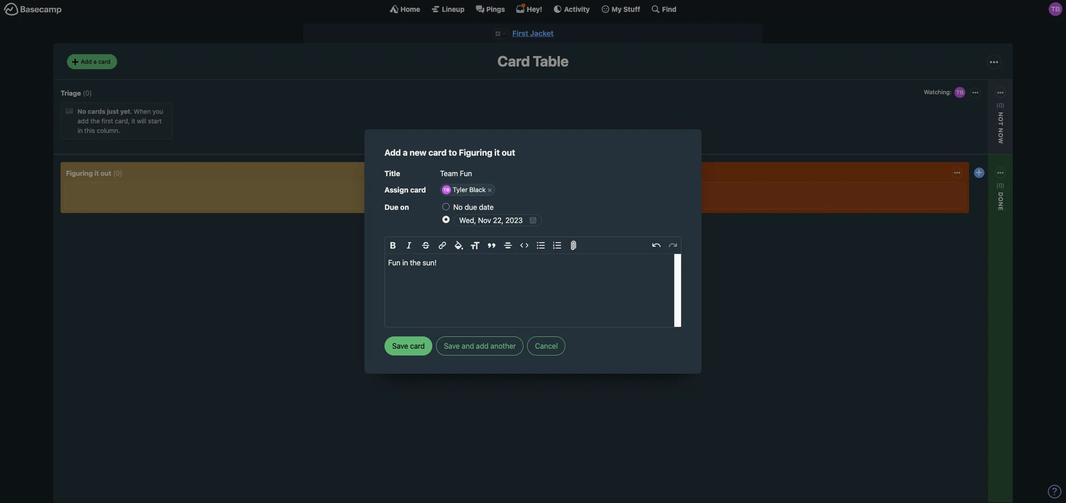 Task type: locate. For each thing, give the bounding box(es) containing it.
2 horizontal spatial add
[[443, 246, 455, 253]]

1 vertical spatial watching:
[[443, 189, 473, 197]]

1 vertical spatial no
[[454, 203, 463, 211]]

no left cards
[[78, 108, 86, 116]]

n down d
[[998, 202, 1005, 207]]

add right and
[[476, 343, 489, 351]]

×
[[488, 186, 492, 194]]

tyler black image
[[1050, 2, 1063, 16], [954, 86, 967, 99]]

the inside . when you add the first card, it will start in this column.
[[90, 117, 100, 125]]

1 horizontal spatial figuring
[[459, 148, 493, 158]]

0 vertical spatial a
[[93, 58, 97, 65]]

no inside add it to the schedule? option group
[[454, 203, 463, 211]]

1 vertical spatial out
[[101, 169, 111, 177]]

first
[[513, 29, 529, 37]]

1 vertical spatial a
[[403, 148, 408, 158]]

figuring
[[459, 148, 493, 158], [66, 169, 93, 177]]

1 horizontal spatial add
[[385, 148, 401, 158]]

0 vertical spatial o
[[998, 117, 1005, 122]]

stuff
[[624, 5, 641, 13]]

triage (0)
[[61, 89, 92, 97]]

n
[[998, 128, 1005, 133], [998, 202, 1005, 207]]

0 horizontal spatial the
[[90, 117, 100, 125]]

color it brown image
[[461, 229, 468, 236]]

None submit
[[941, 131, 1004, 142], [441, 200, 505, 211], [941, 211, 1004, 222], [385, 337, 433, 356], [941, 131, 1004, 142], [441, 200, 505, 211], [941, 211, 1004, 222], [385, 337, 433, 356]]

add up title
[[385, 148, 401, 158]]

(0) up d
[[997, 182, 1005, 189]]

add for add a card
[[81, 58, 92, 65]]

save
[[444, 343, 460, 351]]

activity link
[[554, 5, 590, 14]]

figuring down this
[[66, 169, 93, 177]]

in left this
[[78, 127, 83, 135]]

the down cards
[[90, 117, 100, 125]]

hey!
[[527, 5, 543, 13]]

card,
[[115, 117, 130, 125]]

add inside button
[[476, 343, 489, 351]]

fun
[[388, 259, 401, 267]]

o up w
[[998, 117, 1005, 122]]

date
[[479, 203, 494, 211]]

0 vertical spatial n
[[998, 128, 1005, 133]]

d
[[998, 192, 1005, 197]]

out up tyler black icon on the top left of page
[[502, 148, 516, 158]]

yet
[[120, 108, 130, 116]]

0 horizontal spatial in
[[78, 127, 83, 135]]

watching:
[[925, 88, 952, 96], [443, 189, 473, 197], [943, 200, 972, 208]]

option group
[[441, 216, 505, 239]]

1 vertical spatial add
[[476, 343, 489, 351]]

0 vertical spatial add
[[81, 58, 92, 65]]

2 vertical spatial add
[[443, 246, 455, 253]]

(0) right triage
[[83, 89, 92, 97]]

fun in the sun!
[[388, 259, 437, 267]]

to
[[449, 148, 457, 158]]

0 horizontal spatial tyler black image
[[954, 86, 967, 99]]

color it pink image
[[479, 219, 486, 226]]

add up triage (0)
[[81, 58, 92, 65]]

0 vertical spatial tyler black image
[[1050, 2, 1063, 16]]

2 o from the top
[[998, 133, 1005, 138]]

no left due
[[454, 203, 463, 211]]

1 vertical spatial it
[[495, 148, 500, 158]]

0 horizontal spatial add
[[78, 117, 89, 125]]

add
[[81, 58, 92, 65], [385, 148, 401, 158], [443, 246, 455, 253]]

0 horizontal spatial add
[[81, 58, 92, 65]]

2 vertical spatial o
[[998, 197, 1005, 202]]

(0)
[[83, 89, 92, 97], [997, 102, 1005, 109], [113, 169, 122, 177], [997, 182, 1005, 189]]

add card
[[443, 246, 470, 253]]

1 horizontal spatial the
[[410, 259, 421, 267]]

start
[[148, 117, 162, 125]]

in right fun
[[403, 259, 408, 267]]

out down column.
[[101, 169, 111, 177]]

figuring right to
[[459, 148, 493, 158]]

in inside text field
[[403, 259, 408, 267]]

the
[[90, 117, 100, 125], [410, 259, 421, 267]]

card
[[98, 58, 111, 65], [429, 148, 447, 158], [410, 186, 426, 194], [457, 246, 470, 253]]

card inside the add card link
[[457, 246, 470, 253]]

due
[[465, 203, 477, 211]]

no due date
[[454, 203, 494, 211]]

out
[[502, 148, 516, 158], [101, 169, 111, 177]]

when
[[134, 108, 151, 116]]

3 o from the top
[[998, 197, 1005, 202]]

black
[[470, 186, 486, 194]]

it
[[132, 117, 135, 125], [495, 148, 500, 158], [95, 169, 99, 177]]

1 horizontal spatial out
[[502, 148, 516, 158]]

1 vertical spatial add
[[385, 148, 401, 158]]

you
[[153, 108, 163, 116]]

it down this
[[95, 169, 99, 177]]

1 vertical spatial n
[[998, 202, 1005, 207]]

o up e at top right
[[998, 197, 1005, 202]]

another
[[491, 343, 516, 351]]

in inside . when you add the first card, it will start in this column.
[[78, 127, 83, 135]]

add inside 'link'
[[81, 58, 92, 65]]

.
[[130, 108, 132, 116]]

0 vertical spatial out
[[502, 148, 516, 158]]

0 horizontal spatial out
[[101, 169, 111, 177]]

switch accounts image
[[4, 2, 62, 16]]

it up × link
[[495, 148, 500, 158]]

in
[[78, 127, 83, 135], [403, 259, 408, 267]]

a
[[93, 58, 97, 65], [403, 148, 408, 158]]

2 vertical spatial watching:
[[943, 200, 972, 208]]

add up this
[[78, 117, 89, 125]]

n down t
[[998, 128, 1005, 133]]

0 vertical spatial it
[[132, 117, 135, 125]]

no for no due date
[[454, 203, 463, 211]]

lineup link
[[431, 5, 465, 14]]

first
[[102, 117, 113, 125]]

0 vertical spatial no
[[78, 108, 86, 116]]

1 vertical spatial in
[[403, 259, 408, 267]]

the inside text field
[[410, 259, 421, 267]]

0 vertical spatial add
[[78, 117, 89, 125]]

1 horizontal spatial add
[[476, 343, 489, 351]]

0 vertical spatial watching:
[[925, 88, 952, 96]]

. when you add the first card, it will start in this column.
[[78, 108, 163, 135]]

0 horizontal spatial figuring
[[66, 169, 93, 177]]

1 horizontal spatial no
[[454, 203, 463, 211]]

home link
[[390, 5, 420, 14]]

it left will
[[132, 117, 135, 125]]

no
[[78, 108, 86, 116], [454, 203, 463, 211]]

× link
[[485, 186, 495, 195]]

tyler black image
[[492, 186, 505, 199]]

just
[[107, 108, 119, 116]]

add for add a new card to figuring it out
[[385, 148, 401, 158]]

a inside 'link'
[[93, 58, 97, 65]]

o for d o n e
[[998, 197, 1005, 202]]

tyler black image inside main element
[[1050, 2, 1063, 16]]

cards
[[88, 108, 105, 116]]

1 vertical spatial the
[[410, 259, 421, 267]]

2 horizontal spatial it
[[495, 148, 500, 158]]

1 o from the top
[[998, 117, 1005, 122]]

first jacket
[[513, 29, 554, 37]]

add inside . when you add the first card, it will start in this column.
[[78, 117, 89, 125]]

o
[[998, 117, 1005, 122], [998, 133, 1005, 138], [998, 197, 1005, 202]]

pings button
[[476, 5, 505, 14]]

1 horizontal spatial tyler black image
[[1050, 2, 1063, 16]]

1 horizontal spatial a
[[403, 148, 408, 158]]

color it purple image
[[488, 219, 496, 226]]

on
[[401, 203, 409, 211]]

0 horizontal spatial a
[[93, 58, 97, 65]]

1 horizontal spatial in
[[403, 259, 408, 267]]

1 vertical spatial o
[[998, 133, 1005, 138]]

add
[[78, 117, 89, 125], [476, 343, 489, 351]]

0 vertical spatial the
[[90, 117, 100, 125]]

1 horizontal spatial it
[[132, 117, 135, 125]]

o down t
[[998, 133, 1005, 138]]

assign card
[[385, 186, 426, 194]]

tyler
[[453, 186, 468, 194]]

0 horizontal spatial it
[[95, 169, 99, 177]]

0 vertical spatial in
[[78, 127, 83, 135]]

the left sun!
[[410, 259, 421, 267]]

add down color it blue icon
[[443, 246, 455, 253]]

0 horizontal spatial no
[[78, 108, 86, 116]]

w
[[998, 138, 1005, 144]]

a for new
[[403, 148, 408, 158]]

card table
[[498, 53, 569, 70]]



Task type: vqa. For each thing, say whether or not it's contained in the screenshot.
an
no



Task type: describe. For each thing, give the bounding box(es) containing it.
title
[[385, 169, 400, 178]]

my
[[612, 5, 622, 13]]

1 n from the top
[[998, 128, 1005, 133]]

2 n from the top
[[998, 202, 1005, 207]]

n
[[998, 112, 1005, 117]]

table
[[533, 53, 569, 70]]

add a card link
[[67, 54, 117, 69]]

lineup
[[442, 5, 465, 13]]

home
[[401, 5, 420, 13]]

jacket
[[530, 29, 554, 37]]

1 vertical spatial tyler black image
[[954, 86, 967, 99]]

add a card
[[81, 58, 111, 65]]

cancel link
[[528, 337, 566, 356]]

find button
[[652, 5, 677, 14]]

add for add card
[[443, 246, 455, 253]]

due
[[385, 203, 399, 211]]

color it white image
[[443, 219, 450, 226]]

due on
[[385, 203, 409, 211]]

1 vertical spatial figuring
[[66, 169, 93, 177]]

color it orange image
[[461, 219, 468, 226]]

triage
[[61, 89, 81, 97]]

hey! button
[[516, 5, 543, 14]]

2 vertical spatial it
[[95, 169, 99, 177]]

find
[[663, 5, 677, 13]]

column.
[[97, 127, 120, 135]]

this
[[84, 127, 95, 135]]

triage link
[[61, 89, 81, 97]]

new
[[410, 148, 427, 158]]

e
[[998, 207, 1005, 211]]

d o n e
[[998, 192, 1005, 211]]

pings
[[487, 5, 505, 13]]

activity
[[565, 5, 590, 13]]

first jacket link
[[513, 29, 554, 37]]

save and add another
[[444, 343, 516, 351]]

tyler black ×
[[453, 186, 492, 194]]

my stuff
[[612, 5, 641, 13]]

no cards just yet
[[78, 108, 130, 116]]

t
[[998, 122, 1005, 126]]

color it green image
[[452, 229, 459, 236]]

a for card
[[93, 58, 97, 65]]

figuring it out (0)
[[66, 169, 122, 177]]

o for n o t n o w
[[998, 117, 1005, 122]]

figuring it out link
[[66, 169, 111, 177]]

add it to the schedule? option group
[[443, 201, 682, 228]]

main element
[[0, 0, 1067, 18]]

color it blue image
[[443, 229, 450, 236]]

my stuff button
[[601, 5, 641, 14]]

(0) right figuring it out link on the left
[[113, 169, 122, 177]]

color it red image
[[470, 219, 477, 226]]

no for no cards just yet
[[78, 108, 86, 116]]

save and add another button
[[436, 337, 524, 356]]

it inside . when you add the first card, it will start in this column.
[[132, 117, 135, 125]]

will
[[137, 117, 146, 125]]

Type a card title… text field
[[440, 166, 682, 181]]

cancel
[[535, 343, 558, 351]]

assign
[[385, 186, 409, 194]]

card inside add a card 'link'
[[98, 58, 111, 65]]

sun!
[[423, 259, 437, 267]]

(0) up the "n"
[[997, 102, 1005, 109]]

n o t n o w
[[998, 112, 1005, 144]]

and
[[462, 343, 474, 351]]

add card link
[[441, 244, 505, 255]]

add a new card to figuring it out
[[385, 148, 516, 158]]

color it yellow image
[[452, 219, 459, 226]]

Choose date… field
[[454, 215, 543, 227]]

0 vertical spatial figuring
[[459, 148, 493, 158]]

Describe your card here… text field
[[385, 255, 682, 327]]

card
[[498, 53, 530, 70]]



